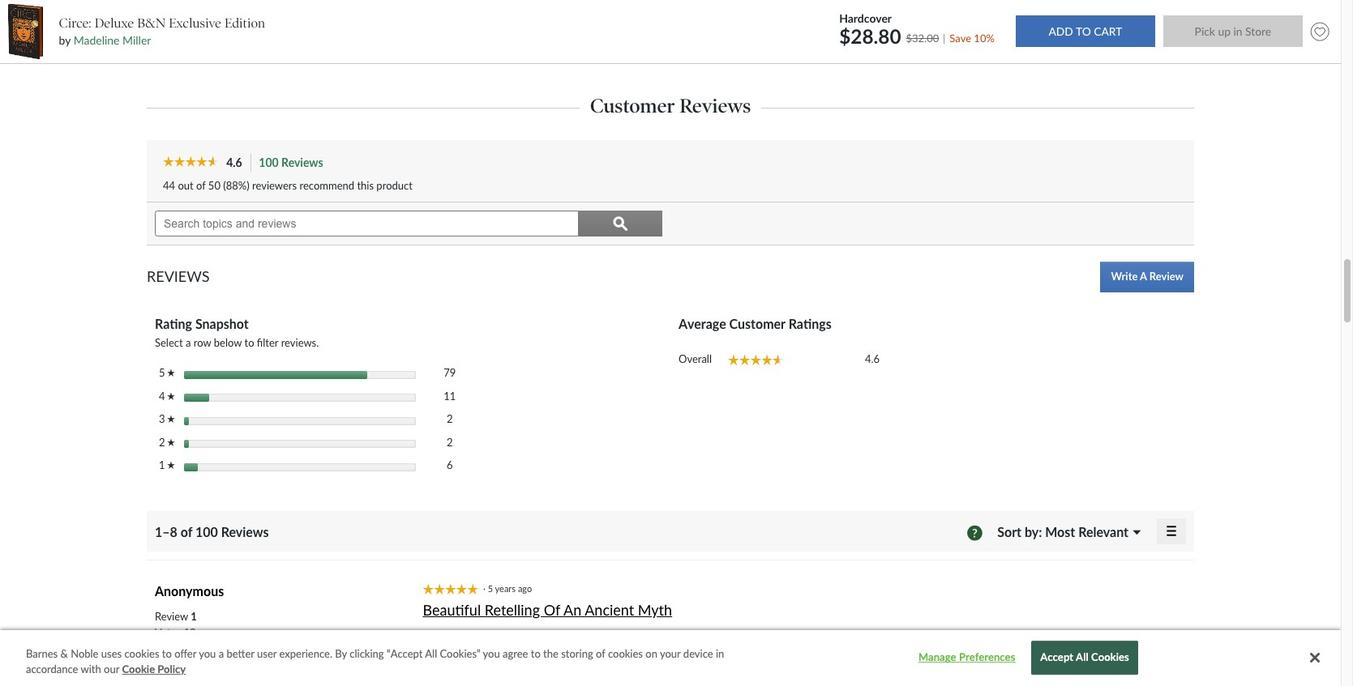 Task type: describe. For each thing, give the bounding box(es) containing it.
attachment
[[551, 679, 603, 687]]

everything
[[1039, 663, 1088, 676]]

to up the 'policy'
[[162, 648, 172, 661]]

average
[[679, 316, 726, 331]]

of left an
[[544, 602, 560, 620]]

1 horizontal spatial you
[[483, 648, 500, 661]]

form
[[526, 679, 548, 687]]

of inside barnes & noble uses cookies to offer you a better user experience. by clicking "accept all cookies" you agree to the storing of cookies on your device in accordance with our
[[596, 648, 605, 661]]

cookies
[[1091, 652, 1129, 665]]

regret
[[736, 679, 764, 687]]

reviewers
[[252, 179, 297, 192]]

ratings
[[789, 316, 832, 331]]

79
[[444, 367, 456, 380]]

clicking
[[350, 648, 384, 661]]

$32.00
[[906, 31, 939, 44]]

hardcover
[[839, 11, 892, 25]]

manage preferences
[[918, 652, 1015, 665]]

however,
[[854, 679, 896, 687]]

2 for 3
[[447, 413, 453, 426]]

1–8
[[155, 524, 177, 540]]

4 ☆
[[159, 390, 175, 403]]

☆ for 3
[[167, 415, 175, 423]]

☆ for 2
[[167, 438, 175, 447]]

privacy alert dialog
[[0, 631, 1341, 687]]

☆ for 1
[[167, 462, 175, 470]]

overall
[[679, 353, 712, 366]]

▼
[[1133, 529, 1141, 537]]

they
[[503, 679, 523, 687]]

do
[[684, 679, 696, 687]]

true
[[779, 679, 798, 687]]

0 horizontal spatial 5
[[159, 367, 167, 380]]

review
[[1150, 270, 1184, 283]]

struggle,
[[1011, 631, 1050, 644]]

to down the titans,
[[606, 679, 616, 687]]

titans,
[[582, 663, 613, 676]]

2 horizontal spatial not
[[909, 679, 924, 687]]

100 reviews link
[[258, 153, 332, 173]]

on
[[646, 648, 657, 661]]

you inside rather than being the passing antagonist of the odyssey, circe gains her own voice and rises through millennia of family drama, struggle, heartbreak, exile and love. she is not like the other god's and titans, who are cold, haughty and unfeeling largely due to their immortality. when you live forever, everything is fleeting and thus they form attachment to nothing. they do not feel regret or true love. circe, however, is not quite like the others and feels both.
[[962, 663, 980, 676]]

all inside barnes & noble uses cookies to offer you a better user experience. by clicking "accept all cookies" you agree to the storing of cookies on your device in accordance with our
[[425, 648, 437, 661]]

· 5 years ago
[[483, 584, 537, 594]]

1 vertical spatial 4.6
[[865, 353, 880, 366]]

1 inside "review 1 votes 12"
[[191, 610, 197, 623]]

in
[[716, 648, 724, 661]]

sort
[[997, 524, 1022, 540]]

and left rises at the right bottom
[[808, 631, 825, 644]]

rating snapshot select a row below to filter reviews.
[[155, 316, 319, 349]]

to up circe,
[[838, 663, 847, 676]]

1 horizontal spatial is
[[899, 679, 906, 687]]

product
[[376, 179, 413, 192]]

by:
[[1025, 524, 1042, 540]]

who
[[616, 663, 636, 676]]

12
[[184, 626, 196, 639]]

cookie policy
[[122, 664, 186, 677]]

0 horizontal spatial 4.6
[[226, 156, 242, 169]]

an
[[563, 602, 581, 620]]

retelling
[[485, 602, 540, 620]]

live
[[982, 663, 998, 676]]

accordance
[[26, 664, 78, 677]]

being
[[480, 631, 505, 644]]

their
[[850, 663, 872, 676]]

cold,
[[656, 663, 677, 676]]

2 for 2
[[447, 436, 453, 449]]

circe,
[[825, 679, 851, 687]]

1 vertical spatial customer
[[729, 316, 785, 331]]

0 horizontal spatial 100
[[195, 524, 218, 540]]

2 ☆
[[159, 436, 175, 449]]

1–8 of 100 reviews
[[155, 524, 275, 540]]

1 ☆
[[159, 459, 175, 472]]

44 out of 50 (88%) reviewers recommend this product
[[163, 179, 413, 192]]

sort by: most relevant ▼
[[997, 524, 1141, 540]]

beautiful
[[423, 602, 481, 620]]

barnes & noble uses cookies to offer you a better user experience. by clicking "accept all cookies" you agree to the storing of cookies on your device in accordance with our
[[26, 648, 724, 677]]

years
[[495, 584, 516, 594]]

1 cookies from the left
[[124, 648, 159, 661]]

haughty
[[680, 663, 717, 676]]

miller
[[122, 33, 151, 47]]

offer
[[174, 648, 196, 661]]

to down passing
[[531, 648, 541, 661]]

row
[[194, 336, 211, 349]]

of up manage
[[934, 631, 944, 644]]

antagonist
[[562, 631, 611, 644]]

1 vertical spatial love.
[[801, 679, 823, 687]]

reviews.
[[281, 336, 319, 349]]

ancient
[[585, 602, 634, 620]]

0 horizontal spatial not
[[452, 663, 468, 676]]

other
[[507, 663, 532, 676]]

$28.80 $32.00
[[839, 24, 939, 48]]

review
[[155, 610, 188, 623]]

1 horizontal spatial 100
[[259, 156, 279, 169]]

heartbreak,
[[1053, 631, 1105, 644]]

nothing.
[[618, 679, 656, 687]]

2 cookies from the left
[[608, 648, 643, 661]]

the down the live
[[971, 679, 987, 687]]

most
[[1045, 525, 1075, 540]]

odyssey,
[[643, 631, 685, 644]]

family
[[946, 631, 974, 644]]

uses
[[101, 648, 122, 661]]

agree
[[503, 648, 528, 661]]

≡
[[1166, 520, 1177, 542]]

the left odyssey,
[[625, 631, 641, 644]]

due
[[818, 663, 835, 676]]

50
[[208, 179, 220, 192]]

exile
[[423, 647, 444, 660]]

filter
[[257, 336, 278, 349]]

madeline
[[74, 33, 120, 47]]

ϙ
[[613, 216, 628, 231]]

write
[[1111, 270, 1138, 283]]

of left 50
[[196, 179, 206, 192]]

policy
[[157, 664, 186, 677]]

≡ button
[[1157, 519, 1186, 545]]

and left thus
[[461, 679, 478, 687]]

select
[[155, 336, 183, 349]]

a inside rating snapshot select a row below to filter reviews.
[[186, 336, 191, 349]]



Task type: vqa. For each thing, say whether or not it's contained in the screenshot.
Valley
no



Task type: locate. For each thing, give the bounding box(es) containing it.
ϙ button
[[579, 211, 662, 237]]

by
[[335, 648, 347, 661]]

☆ inside the 2 ☆
[[167, 438, 175, 447]]

100
[[259, 156, 279, 169], [195, 524, 218, 540]]

? button
[[967, 523, 983, 543]]

2 vertical spatial a
[[219, 648, 224, 661]]

1 vertical spatial 100
[[195, 524, 218, 540]]

4 ☆ from the top
[[167, 438, 175, 447]]

circe: deluxe b&n exclusive edition image
[[8, 4, 43, 59]]

0 horizontal spatial all
[[425, 648, 437, 661]]

user
[[257, 648, 277, 661]]

0 vertical spatial like
[[471, 663, 486, 676]]

0 horizontal spatial 1
[[159, 459, 167, 472]]

100 reviews
[[259, 156, 323, 169]]

when
[[932, 663, 960, 676]]

forever,
[[1001, 663, 1036, 676]]

thus
[[480, 679, 500, 687]]

below
[[214, 336, 242, 349]]

exclusive
[[169, 15, 221, 31]]

and up attachment
[[563, 663, 580, 676]]

☆ inside 3 ☆
[[167, 415, 175, 423]]

5 right ·
[[488, 584, 493, 594]]

·
[[483, 584, 485, 594]]

write a review button
[[1101, 262, 1194, 293]]

is up fleeting
[[443, 663, 450, 676]]

love. down largely
[[801, 679, 823, 687]]

you down being
[[483, 648, 500, 661]]

100 right 1–8
[[195, 524, 218, 540]]

cookies up who
[[608, 648, 643, 661]]

to left filter
[[244, 336, 254, 349]]

quite
[[927, 679, 950, 687]]

not
[[452, 663, 468, 676], [698, 679, 714, 687], [909, 679, 924, 687]]

cookie
[[122, 664, 155, 677]]

to inside rating snapshot select a row below to filter reviews.
[[244, 336, 254, 349]]

3 ☆
[[159, 413, 175, 426]]

6
[[447, 459, 453, 472]]

5 ☆ from the top
[[167, 462, 175, 470]]

not down the immortality.
[[909, 679, 924, 687]]

save 10%
[[950, 31, 995, 44]]

☆ inside 1 ☆
[[167, 462, 175, 470]]

1 horizontal spatial love.
[[801, 679, 823, 687]]

1 down the 2 ☆
[[159, 459, 167, 472]]

like down when
[[953, 679, 969, 687]]

preferences
[[959, 652, 1015, 665]]

the up god's
[[543, 648, 559, 661]]

drama,
[[977, 631, 1008, 644]]

0 vertical spatial a
[[1140, 270, 1147, 283]]

2 ☆ from the top
[[167, 392, 175, 400]]

is right everything at the bottom right of the page
[[1091, 663, 1098, 676]]

1 horizontal spatial all
[[1076, 652, 1089, 665]]

experience.
[[279, 648, 332, 661]]

votes
[[155, 626, 181, 639]]

add to wishlist image
[[1307, 18, 1333, 45]]

the inside barnes & noble uses cookies to offer you a better user experience. by clicking "accept all cookies" you agree to the storing of cookies on your device in accordance with our
[[543, 648, 559, 661]]

the up agree
[[508, 631, 523, 644]]

of down "ancient"
[[613, 631, 623, 644]]

with
[[81, 664, 101, 677]]

0 vertical spatial 100
[[259, 156, 279, 169]]

0 horizontal spatial love.
[[467, 647, 488, 660]]

5 up "4"
[[159, 367, 167, 380]]

and down forever,
[[1022, 679, 1039, 687]]

2 horizontal spatial is
[[1091, 663, 1098, 676]]

than
[[456, 631, 477, 644]]

average customer ratings
[[679, 316, 832, 331]]

and down than
[[447, 647, 464, 660]]

cookies up cookie
[[124, 648, 159, 661]]

you left the live
[[962, 663, 980, 676]]

all inside button
[[1076, 652, 1089, 665]]

2 down 11
[[447, 413, 453, 426]]

2 down 3
[[159, 436, 167, 449]]

others
[[989, 679, 1019, 687]]

0 vertical spatial love.
[[467, 647, 488, 660]]

they
[[659, 679, 681, 687]]

☆ for 4
[[167, 392, 175, 400]]

you right offer
[[199, 648, 216, 661]]

a left better
[[219, 648, 224, 661]]

☆ down 3 ☆
[[167, 438, 175, 447]]

0 horizontal spatial customer
[[590, 94, 675, 117]]

voice
[[781, 631, 805, 644]]

1 horizontal spatial 1
[[191, 610, 197, 623]]

love.
[[467, 647, 488, 660], [801, 679, 823, 687]]

2 horizontal spatial you
[[962, 663, 980, 676]]

3
[[159, 413, 167, 426]]

accept all cookies button
[[1031, 642, 1138, 676]]

device
[[683, 648, 713, 661]]

of up the titans,
[[596, 648, 605, 661]]

☆ for 5
[[167, 369, 175, 377]]

1 vertical spatial 5
[[488, 584, 493, 594]]

0 horizontal spatial like
[[471, 663, 486, 676]]

1 up 12
[[191, 610, 197, 623]]

our
[[104, 664, 119, 677]]

1 vertical spatial like
[[953, 679, 969, 687]]

snapshot
[[195, 316, 249, 331]]

1 horizontal spatial 4.6
[[865, 353, 880, 366]]

this
[[357, 179, 374, 192]]

0 horizontal spatial cookies
[[124, 648, 159, 661]]

1 horizontal spatial 5
[[488, 584, 493, 594]]

is
[[443, 663, 450, 676], [1091, 663, 1098, 676], [899, 679, 906, 687]]

her
[[740, 631, 755, 644]]

by
[[59, 33, 71, 47]]

1 horizontal spatial not
[[698, 679, 714, 687]]

manage
[[918, 652, 956, 665]]

cookies"
[[440, 648, 480, 661]]

?
[[967, 525, 983, 540]]

☆ down the 2 ☆
[[167, 462, 175, 470]]

barnes
[[26, 648, 58, 661]]

your
[[660, 648, 681, 661]]

a inside barnes & noble uses cookies to offer you a better user experience. by clicking "accept all cookies" you agree to the storing of cookies on your device in accordance with our
[[219, 648, 224, 661]]

of
[[196, 179, 206, 192], [181, 524, 192, 540], [544, 602, 560, 620], [613, 631, 623, 644], [934, 631, 944, 644], [596, 648, 605, 661]]

☆ up 4 ☆
[[167, 369, 175, 377]]

0 horizontal spatial is
[[443, 663, 450, 676]]

Search topics and reviews text field
[[155, 211, 579, 237]]

and up 'feel'
[[720, 663, 737, 676]]

11
[[444, 390, 456, 403]]

a left the "row" on the left
[[186, 336, 191, 349]]

1 horizontal spatial customer
[[729, 316, 785, 331]]

1 horizontal spatial a
[[219, 648, 224, 661]]

☆ inside the 5 ☆
[[167, 369, 175, 377]]

44
[[163, 179, 175, 192]]

accept
[[1040, 652, 1074, 665]]

the up thus
[[489, 663, 504, 676]]

$28.80
[[839, 24, 901, 48]]

not down cookies"
[[452, 663, 468, 676]]

all down heartbreak,
[[1076, 652, 1089, 665]]

☆ up 3 ☆
[[167, 392, 175, 400]]

to
[[244, 336, 254, 349], [162, 648, 172, 661], [531, 648, 541, 661], [838, 663, 847, 676], [606, 679, 616, 687]]

"accept
[[387, 648, 423, 661]]

None submit
[[1016, 16, 1155, 47], [1163, 16, 1303, 47], [1016, 16, 1155, 47], [1163, 16, 1303, 47]]

circe: deluxe b&n exclusive edition by madeline miller
[[59, 15, 265, 47]]

storing
[[561, 648, 593, 661]]

love. down than
[[467, 647, 488, 660]]

accept all cookies
[[1040, 652, 1129, 665]]

fleeting
[[423, 679, 458, 687]]

☆☆☆☆☆
[[163, 156, 219, 167], [163, 156, 219, 167], [728, 355, 784, 366], [728, 355, 784, 366], [423, 584, 478, 595], [423, 584, 478, 595]]

1 horizontal spatial like
[[953, 679, 969, 687]]

myth
[[638, 602, 672, 620]]

a inside button
[[1140, 270, 1147, 283]]

is down the immortality.
[[899, 679, 906, 687]]

circe:
[[59, 15, 91, 31]]

like up thus
[[471, 663, 486, 676]]

relevant
[[1078, 525, 1129, 540]]

0 vertical spatial 5
[[159, 367, 167, 380]]

Search topics and reviews search region search field
[[147, 203, 670, 245]]

0 vertical spatial 4.6
[[226, 156, 242, 169]]

feel
[[717, 679, 734, 687]]

0 horizontal spatial a
[[186, 336, 191, 349]]

of right 1–8
[[181, 524, 192, 540]]

not down haughty
[[698, 679, 714, 687]]

1 vertical spatial a
[[186, 336, 191, 349]]

cookies
[[124, 648, 159, 661], [608, 648, 643, 661]]

are
[[638, 663, 653, 676]]

0 horizontal spatial you
[[199, 648, 216, 661]]

circe
[[688, 631, 711, 644]]

☆ up the 2 ☆
[[167, 415, 175, 423]]

1 vertical spatial 1
[[191, 610, 197, 623]]

rather than being the passing antagonist of the odyssey, circe gains her own voice and rises through millennia of family drama, struggle, heartbreak, exile and love. she is not like the other god's and titans, who are cold, haughty and unfeeling largely due to their immortality. when you live forever, everything is fleeting and thus they form attachment to nothing. they do not feel regret or true love. circe, however, is not quite like the others and feels both.
[[423, 631, 1105, 687]]

list containing review
[[155, 609, 197, 641]]

1 horizontal spatial cookies
[[608, 648, 643, 661]]

1–8 of 100 reviews alert
[[155, 524, 275, 540]]

a right the write
[[1140, 270, 1147, 283]]

god's
[[534, 663, 560, 676]]

all up she
[[425, 648, 437, 661]]

list
[[155, 609, 197, 641]]

2 horizontal spatial a
[[1140, 270, 1147, 283]]

100 up reviewers
[[259, 156, 279, 169]]

0 vertical spatial customer
[[590, 94, 675, 117]]

like
[[471, 663, 486, 676], [953, 679, 969, 687]]

☆ inside 4 ☆
[[167, 392, 175, 400]]

1 ☆ from the top
[[167, 369, 175, 377]]

both.
[[1066, 679, 1090, 687]]

immortality.
[[874, 663, 929, 676]]

0 vertical spatial 1
[[159, 459, 167, 472]]

3 ☆ from the top
[[167, 415, 175, 423]]

deluxe
[[95, 15, 134, 31]]

2 up 6
[[447, 436, 453, 449]]



